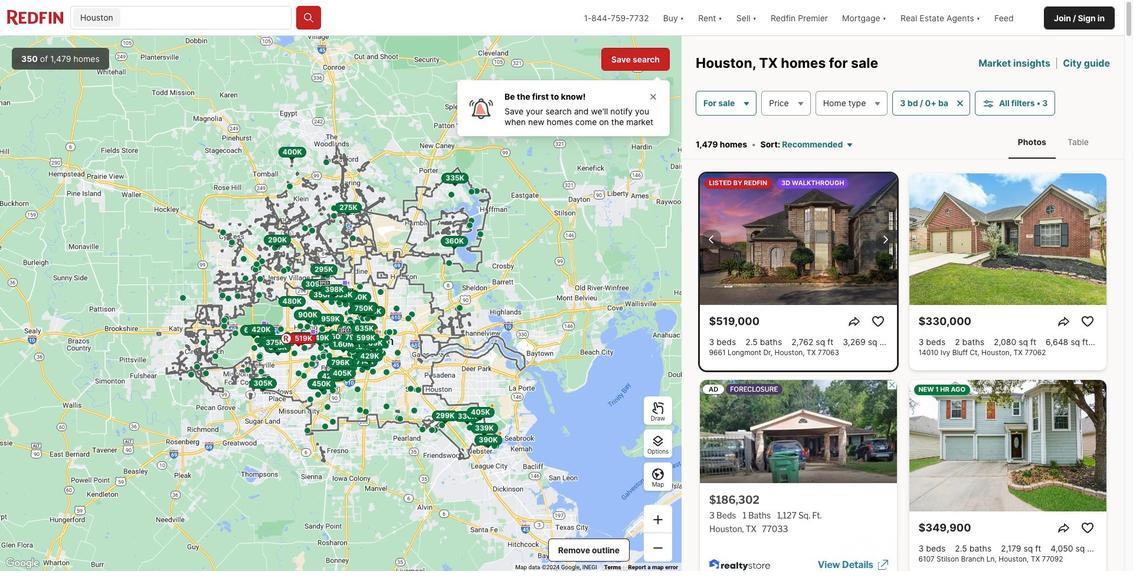 Task type: describe. For each thing, give the bounding box(es) containing it.
next image
[[878, 232, 892, 247]]

google image
[[3, 556, 42, 572]]

add home to favorites checkbox for the left share home icon
[[869, 312, 888, 331]]

map region
[[0, 36, 682, 572]]

add home to favorites checkbox for share home image
[[1078, 312, 1097, 331]]

1 vertical spatial share home image
[[1057, 521, 1071, 535]]

submit search image
[[303, 12, 315, 24]]

toggle search results photos view tab
[[1009, 127, 1056, 157]]



Task type: locate. For each thing, give the bounding box(es) containing it.
ad element
[[700, 380, 897, 572]]

Add home to favorites checkbox
[[869, 312, 888, 331], [1078, 312, 1097, 331], [1078, 519, 1097, 538]]

previous image
[[705, 232, 719, 247]]

0 vertical spatial share home image
[[848, 315, 862, 329]]

add home to favorites image
[[871, 315, 885, 329], [1081, 315, 1095, 329], [1081, 521, 1095, 535]]

0 horizontal spatial share home image
[[848, 315, 862, 329]]

share home image
[[848, 315, 862, 329], [1057, 521, 1071, 535]]

toggle search results table view tab
[[1059, 127, 1099, 157]]

tab list
[[997, 125, 1111, 159]]

None search field
[[123, 6, 291, 30]]

add home to favorites checkbox for bottommost share home icon
[[1078, 519, 1097, 538]]

1 horizontal spatial share home image
[[1057, 521, 1071, 535]]

share home image
[[1057, 315, 1071, 329]]

advertisement image
[[694, 376, 903, 572]]



Task type: vqa. For each thing, say whether or not it's contained in the screenshot.
search field
yes



